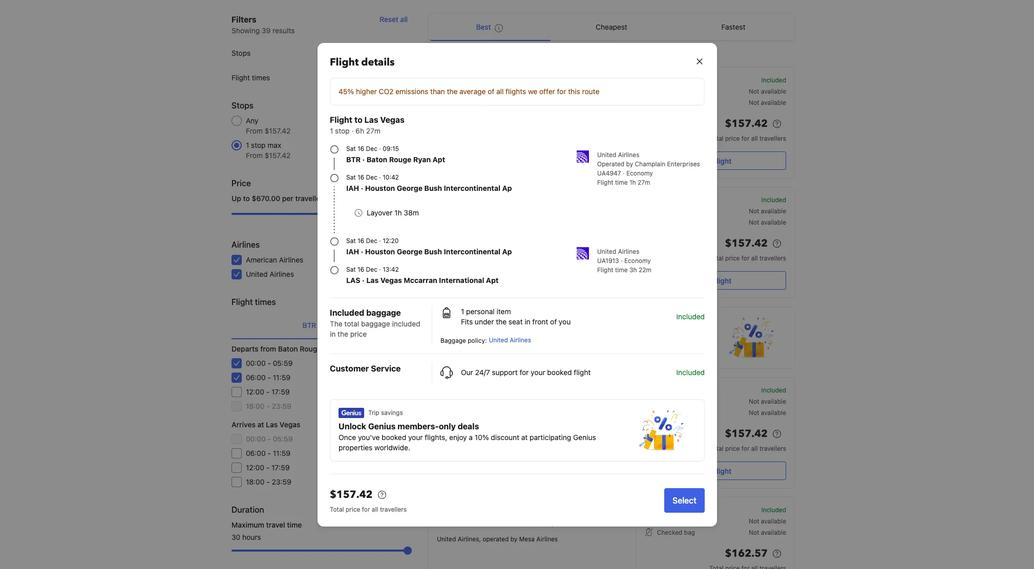 Task type: vqa. For each thing, say whether or not it's contained in the screenshot.
Layover 1h 38m
yes



Task type: locate. For each thing, give the bounding box(es) containing it.
1h
[[630, 179, 636, 186], [394, 208, 402, 217]]

2 vertical spatial time
[[287, 521, 302, 530]]

1 airlines, from the top
[[458, 106, 481, 113]]

1 stops from the top
[[232, 49, 251, 57]]

3 see flight from the top
[[700, 467, 732, 476]]

united airlines image left operated
[[577, 150, 589, 163]]

1 horizontal spatial the
[[447, 87, 458, 96]]

to for las
[[354, 115, 362, 124]]

2 mesa from the top
[[519, 536, 535, 544]]

0 vertical spatial apt
[[433, 155, 445, 164]]

george down '10:42'
[[397, 184, 423, 192]]

all for see flight button related to 11:11
[[752, 135, 758, 142]]

dec inside btr . 16 dec
[[492, 399, 503, 407]]

$157.42 for see flight button related to 11:11's $157.42 'region'
[[725, 117, 768, 131]]

booked up 7
[[382, 433, 406, 442]]

las left 12
[[366, 276, 379, 285]]

0 horizontal spatial flights,
[[425, 433, 447, 442]]

united airlines image for houston george bush intercontinental ap
[[577, 150, 589, 163]]

worldwide.
[[473, 351, 509, 360], [374, 444, 410, 452]]

1 not available from the top
[[749, 88, 787, 95]]

16 inside las . 16 dec
[[608, 399, 615, 407]]

2 from from the top
[[246, 151, 263, 160]]

the
[[447, 87, 458, 96], [496, 317, 507, 326], [337, 330, 348, 338]]

16 inside 07:25 btr . 16 dec
[[483, 89, 490, 96]]

2 00:00 - 05:59 from the top
[[246, 435, 293, 444]]

. for las . 16 dec
[[605, 397, 606, 405]]

$157.42 region for las see flight button
[[645, 426, 787, 445]]

1 00:00 - 05:59 from the top
[[246, 359, 293, 368]]

2 vertical spatial your
[[408, 433, 423, 442]]

0 horizontal spatial at
[[258, 421, 264, 429]]

2 available from the top
[[761, 99, 787, 107]]

1 vertical spatial unlock genius members-only deals once you've booked your flights, enjoy a 10% discount at participating genius properties worldwide.
[[338, 422, 596, 452]]

champlain for operated
[[519, 416, 550, 424]]

rouge
[[389, 155, 411, 164], [300, 345, 321, 354]]

iah for sat 16 dec · 12:20 iah · houston george bush intercontinental ap
[[346, 247, 359, 256]]

39 left results
[[262, 26, 271, 35]]

personal
[[466, 307, 495, 316]]

tab list
[[429, 14, 795, 42]]

baton down 09:15
[[367, 155, 387, 164]]

sat for sat 16 dec · 10:42 iah · houston george bush intercontinental ap
[[346, 173, 356, 181]]

0 vertical spatial flight times
[[232, 73, 270, 82]]

price
[[726, 135, 740, 142], [726, 255, 740, 262], [350, 330, 367, 338], [726, 445, 740, 453], [346, 506, 360, 514]]

iah
[[346, 184, 359, 192], [346, 247, 359, 256]]

0 horizontal spatial you've
[[358, 433, 380, 442]]

trip savings down service
[[368, 409, 403, 417]]

16 inside btr . 16 dec
[[483, 399, 490, 407]]

any
[[246, 116, 259, 125]]

bush for sat 16 dec · 12:20 iah · houston george bush intercontinental ap
[[424, 247, 442, 256]]

houston inside the sat 16 dec · 12:20 iah · houston george bush intercontinental ap
[[365, 247, 395, 256]]

· left 09:15
[[379, 145, 381, 152]]

· inside "united airlines operated by champlain enterprises ua4947 · economy flight time 1h 27m"
[[623, 169, 625, 177]]

iah inside the sat 16 dec · 12:20 iah · houston george bush intercontinental ap
[[346, 247, 359, 256]]

unlock inside flight details 'dialog'
[[338, 422, 366, 431]]

intercontinental for sat 16 dec · 10:42 iah · houston george bush intercontinental ap
[[444, 184, 500, 192]]

3 see flight button from the top
[[645, 462, 787, 481]]

2 intercontinental from the top
[[444, 247, 500, 256]]

1 vertical spatial 18:00
[[246, 478, 265, 487]]

1 vertical spatial george
[[397, 247, 423, 256]]

the down the the
[[337, 330, 348, 338]]

2 checked bag from the top
[[657, 409, 695, 417]]

tab list containing best
[[429, 14, 795, 42]]

6 not from the top
[[749, 409, 760, 417]]

your
[[507, 341, 521, 349], [531, 368, 545, 377], [408, 433, 423, 442]]

2 18:00 from the top
[[246, 478, 265, 487]]

45%
[[338, 87, 354, 96]]

0 vertical spatial the
[[447, 87, 458, 96]]

your right 0
[[408, 433, 423, 442]]

reset for flight times
[[389, 297, 408, 305]]

1 operated from the top
[[483, 106, 509, 113]]

a
[[567, 341, 571, 349], [469, 433, 473, 442]]

0 vertical spatial 23:59
[[272, 402, 292, 411]]

ap inside the sat 16 dec · 12:20 iah · houston george bush intercontinental ap
[[502, 247, 512, 256]]

1 stop max from $157.42
[[246, 141, 291, 160]]

0 vertical spatial united airlines image
[[577, 150, 589, 163]]

1 bush from the top
[[424, 184, 442, 192]]

in right seat
[[525, 317, 530, 326]]

trip savings down personal
[[467, 317, 502, 324]]

for
[[557, 87, 566, 96], [742, 135, 750, 142], [742, 255, 750, 262], [520, 368, 529, 377], [742, 445, 750, 453], [362, 506, 370, 514]]

2 united airlines, operated by mesa airlines from the top
[[437, 536, 558, 544]]

economy inside "united airlines operated by champlain enterprises ua4947 · economy flight time 1h 27m"
[[626, 169, 653, 177]]

reset all button
[[380, 13, 408, 26]]

· left 6h
[[351, 126, 354, 135]]

30
[[399, 374, 408, 382], [232, 533, 241, 542]]

apt inside sat 16 dec · 09:15 btr · baton rouge ryan apt
[[433, 155, 445, 164]]

1 vertical spatial see
[[700, 276, 712, 285]]

once
[[437, 341, 455, 349], [338, 433, 356, 442]]

2 see flight from the top
[[700, 276, 732, 285]]

16 inside sat 16 dec · 09:15 btr · baton rouge ryan apt
[[357, 145, 364, 152]]

all for select button
[[372, 506, 378, 514]]

sat inside the sat 16 dec · 12:20 iah · houston george bush intercontinental ap
[[346, 237, 356, 245]]

reset button up 173
[[389, 99, 408, 110]]

under
[[475, 317, 494, 326]]

0 vertical spatial 06:00
[[246, 374, 266, 382]]

06:00 for arrives
[[246, 449, 266, 458]]

houston
[[365, 184, 395, 192], [365, 247, 395, 256]]

airlines inside baggage policy: united airlines
[[510, 336, 531, 344]]

dec up united airlines, operated by champlain enterprises on the bottom
[[492, 399, 503, 407]]

rouge inside sat 16 dec · 09:15 btr · baton rouge ryan apt
[[389, 155, 411, 164]]

1 available from the top
[[761, 88, 787, 95]]

total
[[710, 135, 724, 142], [710, 255, 724, 262], [710, 445, 724, 453], [330, 506, 344, 514]]

0 vertical spatial 11:59
[[273, 374, 291, 382]]

enterprises inside "united airlines operated by champlain enterprises ua4947 · economy flight time 1h 27m"
[[667, 160, 700, 168]]

reset all
[[380, 15, 408, 24]]

· left the 12:20
[[379, 237, 381, 245]]

24/7
[[475, 368, 490, 377]]

the right than on the left of the page
[[447, 87, 458, 96]]

1 horizontal spatial unlock
[[437, 329, 465, 339]]

1 horizontal spatial booked
[[480, 341, 505, 349]]

· right ua4947
[[623, 169, 625, 177]]

genius image
[[437, 316, 463, 326], [437, 316, 463, 326], [729, 318, 774, 359], [338, 408, 364, 418], [338, 408, 364, 418], [639, 410, 684, 451]]

1 george from the top
[[397, 184, 423, 192]]

sat for sat 16 dec · 13:42 las · las vegas mccarran international apt
[[346, 266, 356, 273]]

sat inside sat 16 dec · 13:42 las · las vegas mccarran international apt
[[346, 266, 356, 273]]

sat 16 dec · 09:15 btr · baton rouge ryan apt
[[346, 145, 445, 164]]

1 vertical spatial 12:00 - 17:59
[[246, 464, 290, 472]]

2 06:00 - 11:59 from the top
[[246, 449, 291, 458]]

enjoy
[[548, 341, 566, 349], [449, 433, 467, 442]]

4 sat from the top
[[346, 266, 356, 273]]

flight times
[[232, 73, 270, 82], [232, 298, 276, 307]]

time left 3h
[[615, 266, 628, 274]]

1 reset button from the top
[[389, 99, 408, 110]]

18:00 - 23:59 for at
[[246, 478, 292, 487]]

btr down 07:25
[[466, 89, 478, 96]]

to inside flight to las vegas 1 stop · 6h 27m
[[354, 115, 362, 124]]

btr inside sat 16 dec · 09:15 btr · baton rouge ryan apt
[[346, 155, 361, 164]]

baton inside sat 16 dec · 09:15 btr · baton rouge ryan apt
[[367, 155, 387, 164]]

dec left flights
[[492, 89, 503, 96]]

las down the higher at top left
[[364, 115, 378, 124]]

united airlines ua1913 · economy flight time 3h 22m
[[597, 248, 651, 274]]

2 airlines, from the top
[[458, 416, 481, 424]]

0 vertical spatial once
[[437, 341, 455, 349]]

properties down 'baggage'
[[437, 351, 471, 360]]

dec inside sat 16 dec · 13:42 las · las vegas mccarran international apt
[[366, 266, 377, 273]]

a down you
[[567, 341, 571, 349]]

0 vertical spatial 12:00 - 17:59
[[246, 388, 290, 397]]

btr inside button
[[303, 321, 316, 330]]

2 00:00 from the top
[[246, 435, 266, 444]]

trip
[[467, 317, 478, 324], [368, 409, 379, 417]]

travellers inside flight details 'dialog'
[[380, 506, 407, 514]]

0 vertical spatial of
[[488, 87, 494, 96]]

per
[[282, 194, 294, 203]]

all inside reset all button
[[401, 15, 408, 24]]

the left seat
[[496, 317, 507, 326]]

intercontinental for sat 16 dec · 12:20 iah · houston george bush intercontinental ap
[[444, 247, 500, 256]]

filters
[[232, 15, 257, 24]]

properties left 7
[[338, 444, 372, 452]]

1 see from the top
[[700, 157, 712, 165]]

11:59 down arrives at las vegas
[[273, 449, 291, 458]]

1 vertical spatial only
[[439, 422, 456, 431]]

1 12:00 from the top
[[246, 388, 264, 397]]

champlain right operated
[[635, 160, 666, 168]]

27m inside flight to las vegas 1 stop · 6h 27m
[[366, 126, 380, 135]]

stops
[[232, 49, 251, 57], [232, 101, 254, 110]]

· down sat 16 dec · 09:15 btr · baton rouge ryan apt
[[361, 184, 363, 192]]

05:59 down from
[[273, 359, 293, 368]]

total price for all travellers inside flight details 'dialog'
[[330, 506, 407, 514]]

· right ua1913
[[621, 257, 623, 265]]

1 inside 1 stop max from $157.42
[[246, 141, 249, 150]]

fastest button
[[673, 14, 795, 40]]

0 vertical spatial see
[[700, 157, 712, 165]]

booked down you
[[547, 368, 572, 377]]

checked bag
[[657, 99, 695, 107], [657, 409, 695, 417], [657, 529, 695, 537]]

12:00 - 17:59 down arrives at las vegas
[[246, 464, 290, 472]]

members- down seat
[[496, 329, 537, 339]]

checked
[[657, 99, 683, 107], [657, 409, 683, 417], [657, 529, 683, 537]]

06:00 - 11:59 down from
[[246, 374, 291, 382]]

1 horizontal spatial you've
[[457, 341, 478, 349]]

economy up 3h
[[624, 257, 651, 265]]

3 operated from the top
[[483, 536, 509, 544]]

2 stops from the top
[[232, 101, 254, 110]]

18:00 - 23:59 up arrives at las vegas
[[246, 402, 292, 411]]

the
[[330, 320, 342, 328]]

. inside 07:25 btr . 16 dec
[[479, 87, 481, 94]]

30 down service
[[399, 374, 408, 382]]

2 personal item from the top
[[657, 507, 697, 514]]

sat 16 dec · 13:42 las · las vegas mccarran international apt
[[346, 266, 499, 285]]

2 06:00 from the top
[[246, 449, 266, 458]]

3 checked from the top
[[657, 529, 683, 537]]

george for sat 16 dec · 10:42 iah · houston george bush intercontinental ap
[[397, 184, 423, 192]]

2 vertical spatial the
[[337, 330, 348, 338]]

3 not from the top
[[749, 208, 760, 215]]

2 flight times from the top
[[232, 298, 276, 307]]

flights, inside flight details 'dialog'
[[425, 433, 447, 442]]

up to $670.00 per traveller
[[232, 194, 323, 203]]

reset for stops
[[389, 100, 408, 109]]

1 vertical spatial the
[[496, 317, 507, 326]]

1 vertical spatial airlines,
[[458, 416, 481, 424]]

intercontinental inside 'sat 16 dec · 10:42 iah · houston george bush intercontinental ap'
[[444, 184, 500, 192]]

1 00:00 from the top
[[246, 359, 266, 368]]

booked down under
[[480, 341, 505, 349]]

dec inside las . 16 dec
[[617, 399, 628, 407]]

of down 07:25
[[488, 87, 494, 96]]

total for see flight button related to 11:11's $157.42 'region'
[[710, 135, 724, 142]]

1 06:00 - 11:59 from the top
[[246, 374, 291, 382]]

flight for las see flight button
[[714, 467, 732, 476]]

1 horizontal spatial to
[[354, 115, 362, 124]]

1 stop for airlines
[[538, 521, 556, 528]]

dec left 09:15
[[366, 145, 377, 152]]

00:00
[[246, 359, 266, 368], [246, 435, 266, 444]]

2 houston from the top
[[365, 247, 395, 256]]

total for $157.42 'region' related to 2nd see flight button
[[710, 255, 724, 262]]

1 12:00 - 17:59 from the top
[[246, 388, 290, 397]]

· left 12
[[362, 276, 364, 285]]

1 houston from the top
[[365, 184, 395, 192]]

2 see from the top
[[700, 276, 712, 285]]

0 horizontal spatial 27m
[[366, 126, 380, 135]]

2 ap from the top
[[502, 247, 512, 256]]

1 vertical spatial operated
[[483, 416, 509, 424]]

$157.42 for $157.42 'region' related to 2nd see flight button
[[725, 237, 768, 251]]

front
[[532, 317, 548, 326]]

$670.00
[[252, 194, 280, 203]]

0 vertical spatial rouge
[[389, 155, 411, 164]]

0 horizontal spatial trip
[[368, 409, 379, 417]]

1 18:00 - 23:59 from the top
[[246, 402, 292, 411]]

you've left 0
[[358, 433, 380, 442]]

1 mesa from the top
[[519, 106, 535, 113]]

apt
[[433, 155, 445, 164], [486, 276, 499, 285]]

0 vertical spatial trip savings
[[467, 317, 502, 324]]

2 united airlines image from the top
[[577, 247, 589, 260]]

unlock genius members-only deals once you've booked your flights, enjoy a 10% discount at participating genius properties worldwide. down you
[[437, 329, 695, 360]]

1 vertical spatial apt
[[486, 276, 499, 285]]

total price for all travellers
[[710, 135, 787, 142], [710, 255, 787, 262], [710, 445, 787, 453], [330, 506, 407, 514]]

1 23:59 from the top
[[272, 402, 292, 411]]

united inside united airlines ua1913 · economy flight time 3h 22m
[[597, 248, 616, 255]]

1 horizontal spatial rouge
[[389, 155, 411, 164]]

savings
[[480, 317, 502, 324], [381, 409, 403, 417]]

1 vertical spatial bush
[[424, 247, 442, 256]]

0 vertical spatial stops
[[232, 49, 251, 57]]

1 ap from the top
[[502, 184, 512, 192]]

1 vertical spatial 23:59
[[272, 478, 292, 487]]

dec left cabin
[[617, 399, 628, 407]]

1 vertical spatial to
[[243, 194, 250, 203]]

btr inside 07:25 btr . 16 dec
[[466, 89, 478, 96]]

apt right international
[[486, 276, 499, 285]]

1 intercontinental from the top
[[444, 184, 500, 192]]

1 vertical spatial iah
[[346, 247, 359, 256]]

2 17:59 from the top
[[272, 464, 290, 472]]

travellers
[[760, 135, 787, 142], [760, 255, 787, 262], [760, 445, 787, 453], [380, 506, 407, 514]]

· inside united airlines ua1913 · economy flight time 3h 22m
[[621, 257, 623, 265]]

time inside united airlines ua1913 · economy flight time 3h 22m
[[615, 266, 628, 274]]

stop inside 1 stop max from $157.42
[[251, 141, 266, 150]]

maximum travel time 30 hours
[[232, 521, 302, 542]]

dec
[[492, 89, 503, 96], [366, 145, 377, 152], [366, 173, 377, 181], [366, 237, 377, 245], [366, 266, 377, 273], [492, 399, 503, 407], [617, 399, 628, 407]]

2 sat from the top
[[346, 173, 356, 181]]

18:00 for departs
[[246, 402, 265, 411]]

united inside "united airlines operated by champlain enterprises ua4947 · economy flight time 1h 27m"
[[597, 151, 616, 159]]

0 vertical spatial 18:00 - 23:59
[[246, 402, 292, 411]]

flight up 45%
[[330, 55, 359, 69]]

2 vertical spatial reset
[[389, 297, 408, 305]]

cabin
[[657, 398, 674, 406]]

sat inside 'sat 16 dec · 10:42 iah · houston george bush intercontinental ap'
[[346, 173, 356, 181]]

1 see flight from the top
[[700, 157, 732, 165]]

champlain
[[635, 160, 666, 168], [519, 416, 550, 424]]

flight
[[714, 157, 732, 165], [714, 276, 732, 285], [574, 368, 591, 377], [714, 467, 732, 476]]

1 see flight button from the top
[[645, 152, 787, 170]]

0 vertical spatial 18:00
[[246, 402, 265, 411]]

vegas for to
[[380, 115, 405, 124]]

included
[[762, 76, 787, 84], [762, 196, 787, 204], [330, 308, 364, 317], [676, 312, 705, 321], [676, 368, 705, 377], [762, 387, 787, 395], [762, 507, 787, 514]]

2 checked from the top
[[657, 409, 683, 417]]

flight times down united airlines
[[232, 298, 276, 307]]

flights, down front
[[523, 341, 546, 349]]

$162.57 region
[[645, 546, 787, 565]]

1 11:59 from the top
[[273, 374, 291, 382]]

2 horizontal spatial at
[[620, 341, 626, 349]]

see flight for 11:11
[[700, 157, 732, 165]]

0 vertical spatial united airlines, operated by mesa airlines
[[437, 106, 558, 113]]

champlain for operated
[[635, 160, 666, 168]]

0 vertical spatial 27m
[[366, 126, 380, 135]]

0 vertical spatial to
[[354, 115, 362, 124]]

sat inside sat 16 dec · 09:15 btr · baton rouge ryan apt
[[346, 145, 356, 152]]

06:00 - 11:59 down arrives at las vegas
[[246, 449, 291, 458]]

in down the the
[[330, 330, 336, 338]]

2 11:59 from the top
[[273, 449, 291, 458]]

this
[[568, 87, 580, 96]]

00:00 down departs
[[246, 359, 266, 368]]

1h inside "united airlines operated by champlain enterprises ua4947 · economy flight time 1h 27m"
[[630, 179, 636, 186]]

reset up 'details'
[[380, 15, 399, 24]]

1 vertical spatial economy
[[624, 257, 651, 265]]

reset up 173
[[389, 100, 408, 109]]

0 vertical spatial properties
[[437, 351, 471, 360]]

flight
[[330, 55, 359, 69], [232, 73, 250, 82], [330, 115, 352, 124], [597, 179, 613, 186], [597, 266, 613, 274], [232, 298, 253, 307]]

1 vertical spatial see flight button
[[645, 272, 787, 290]]

· left 27
[[361, 247, 363, 256]]

12:00 up duration
[[246, 464, 264, 472]]

you've down fits
[[457, 341, 478, 349]]

houston down '10:42'
[[365, 184, 395, 192]]

baton right from
[[278, 345, 298, 354]]

1 horizontal spatial trip
[[467, 317, 478, 324]]

· left 13:42
[[379, 266, 381, 273]]

flight down ua1913
[[597, 266, 613, 274]]

iah for sat 16 dec · 10:42 iah · houston george bush intercontinental ap
[[346, 184, 359, 192]]

stops up any
[[232, 101, 254, 110]]

. inside las . 16 dec
[[605, 397, 606, 405]]

2 iah from the top
[[346, 247, 359, 256]]

39 right 09:15
[[399, 141, 408, 150]]

7 not from the top
[[749, 518, 760, 526]]

enjoy down btr . 16 dec
[[449, 433, 467, 442]]

1 vertical spatial 1h
[[394, 208, 402, 217]]

sat for sat 16 dec · 09:15 btr · baton rouge ryan apt
[[346, 145, 356, 152]]

flight times up any
[[232, 73, 270, 82]]

participating inside flight details 'dialog'
[[530, 433, 571, 442]]

from up "price"
[[246, 151, 263, 160]]

united airlines, operated by mesa airlines
[[437, 106, 558, 113], [437, 536, 558, 544]]

0 vertical spatial personal
[[657, 76, 682, 84]]

to up 6h
[[354, 115, 362, 124]]

total inside flight details 'dialog'
[[330, 506, 344, 514]]

23:59 up travel
[[272, 478, 292, 487]]

3 see from the top
[[700, 467, 712, 476]]

total price for all travellers for $157.42 'region' inside the flight details 'dialog'
[[330, 506, 407, 514]]

las for at
[[266, 421, 278, 429]]

seat
[[509, 317, 523, 326]]

rouge down 09:15
[[389, 155, 411, 164]]

time right travel
[[287, 521, 302, 530]]

stop inside flight to las vegas 1 stop · 6h 27m
[[335, 126, 350, 135]]

united airlines link
[[489, 336, 531, 344]]

ua4947
[[597, 169, 621, 177]]

btr up departs from baton rouge metropolitan airport
[[303, 321, 316, 330]]

0 vertical spatial at
[[620, 341, 626, 349]]

1 vertical spatial your
[[531, 368, 545, 377]]

0 vertical spatial your
[[507, 341, 521, 349]]

co2
[[379, 87, 394, 96]]

0 horizontal spatial enjoy
[[449, 433, 467, 442]]

apt right the ryan
[[433, 155, 445, 164]]

2 12:00 from the top
[[246, 464, 264, 472]]

george down the 12:20
[[397, 247, 423, 256]]

personal down select
[[657, 507, 682, 514]]

1 horizontal spatial at
[[521, 433, 528, 442]]

0 vertical spatial in
[[525, 317, 530, 326]]

3 checked bag from the top
[[657, 529, 695, 537]]

30 left hours
[[232, 533, 241, 542]]

at inside flight details 'dialog'
[[521, 433, 528, 442]]

2 not available from the top
[[749, 99, 787, 107]]

in inside the included baggage the total baggage included in the price
[[330, 330, 336, 338]]

1 united airlines image from the top
[[577, 150, 589, 163]]

1 horizontal spatial discount
[[589, 341, 618, 349]]

06:00 down arrives at las vegas
[[246, 449, 266, 458]]

metropolitan
[[323, 345, 366, 354]]

0 horizontal spatial of
[[488, 87, 494, 96]]

$157.42 inside flight details 'dialog'
[[330, 488, 373, 502]]

23:59 for las
[[272, 478, 292, 487]]

1 horizontal spatial once
[[437, 341, 455, 349]]

at
[[620, 341, 626, 349], [258, 421, 264, 429], [521, 433, 528, 442]]

38m
[[404, 208, 419, 217]]

flight down ua4947
[[597, 179, 613, 186]]

flight inside united airlines ua1913 · economy flight time 3h 22m
[[597, 266, 613, 274]]

0 vertical spatial deals
[[556, 329, 578, 339]]

1 iah from the top
[[346, 184, 359, 192]]

2 23:59 from the top
[[272, 478, 292, 487]]

houston inside 'sat 16 dec · 10:42 iah · houston george bush intercontinental ap'
[[365, 184, 395, 192]]

0 vertical spatial 06:00 - 11:59
[[246, 374, 291, 382]]

$157.42 for $157.42 'region' related to las see flight button
[[725, 427, 768, 441]]

11:59 for las
[[273, 449, 291, 458]]

1 horizontal spatial 39
[[399, 141, 408, 150]]

all for 2nd see flight button
[[752, 255, 758, 262]]

maximum
[[232, 521, 264, 530]]

0 vertical spatial 05:59
[[273, 359, 293, 368]]

personal
[[657, 76, 682, 84], [657, 507, 682, 514]]

by
[[511, 106, 518, 113], [626, 160, 633, 168], [511, 416, 518, 424], [511, 536, 518, 544]]

total
[[344, 320, 359, 328]]

trip down personal
[[467, 317, 478, 324]]

sat left 13:42
[[346, 266, 356, 273]]

a down btr . 16 dec
[[469, 433, 473, 442]]

2 george from the top
[[397, 247, 423, 256]]

17:59 up arrives at las vegas
[[272, 388, 290, 397]]

18:00 for arrives
[[246, 478, 265, 487]]

4 not available from the top
[[749, 409, 787, 417]]

1 1 stop from the top
[[538, 90, 556, 98]]

1 vertical spatial personal
[[657, 507, 682, 514]]

united airlines image
[[577, 150, 589, 163], [577, 247, 589, 260]]

- inside button
[[318, 321, 322, 330]]

baggage right total
[[361, 320, 390, 328]]

11:11
[[609, 77, 628, 87]]

5 not from the top
[[749, 398, 760, 406]]

00:00 - 05:59 down from
[[246, 359, 293, 368]]

22m
[[639, 266, 651, 274]]

baton
[[367, 155, 387, 164], [278, 345, 298, 354]]

0 vertical spatial bush
[[424, 184, 442, 192]]

champlain inside "united airlines operated by champlain enterprises ua4947 · economy flight time 1h 27m"
[[635, 160, 666, 168]]

1 horizontal spatial a
[[567, 341, 571, 349]]

george inside 'sat 16 dec · 10:42 iah · houston george bush intercontinental ap'
[[397, 184, 423, 192]]

1 06:00 from the top
[[246, 374, 266, 382]]

1 horizontal spatial participating
[[628, 341, 670, 349]]

intercontinental inside the sat 16 dec · 12:20 iah · houston george bush intercontinental ap
[[444, 247, 500, 256]]

only
[[537, 329, 554, 339], [439, 422, 456, 431]]

18:00 up arrives at las vegas
[[246, 402, 265, 411]]

. inside btr . 16 dec
[[479, 397, 481, 405]]

dec left the 12:20
[[366, 237, 377, 245]]

2 vertical spatial las
[[266, 421, 278, 429]]

1 horizontal spatial apt
[[486, 276, 499, 285]]

1 horizontal spatial worldwide.
[[473, 351, 509, 360]]

sat left '10:42'
[[346, 173, 356, 181]]

12:00 up arrives at las vegas
[[246, 388, 264, 397]]

to right up
[[243, 194, 250, 203]]

1 vertical spatial you've
[[358, 433, 380, 442]]

2 operated from the top
[[483, 416, 509, 424]]

1 vertical spatial 00:00 - 05:59
[[246, 435, 293, 444]]

policy:
[[468, 337, 487, 345]]

flights, right 0
[[425, 433, 447, 442]]

intercontinental
[[444, 184, 500, 192], [444, 247, 500, 256]]

economy right ua4947
[[626, 169, 653, 177]]

16
[[483, 89, 490, 96], [357, 145, 364, 152], [357, 173, 364, 181], [357, 237, 364, 245], [357, 266, 364, 273], [483, 399, 490, 407], [608, 399, 615, 407]]

0 vertical spatial economy
[[626, 169, 653, 177]]

times
[[252, 73, 270, 82], [255, 298, 276, 307]]

1 vertical spatial united airlines image
[[577, 247, 589, 260]]

17:59
[[272, 388, 290, 397], [272, 464, 290, 472]]

bush inside 'sat 16 dec · 10:42 iah · houston george bush intercontinental ap'
[[424, 184, 442, 192]]

0 vertical spatial reset button
[[389, 99, 408, 110]]

1 vertical spatial 06:00
[[246, 449, 266, 458]]

3 1 stop from the top
[[538, 521, 556, 528]]

1 vertical spatial baton
[[278, 345, 298, 354]]

time
[[615, 179, 628, 186], [615, 266, 628, 274], [287, 521, 302, 530]]

2 reset button from the top
[[389, 296, 408, 306]]

bush down the ryan
[[424, 184, 442, 192]]

personal item
[[657, 76, 697, 84], [657, 507, 697, 514]]

0 vertical spatial members-
[[496, 329, 537, 339]]

1 vertical spatial ap
[[502, 247, 512, 256]]

2 18:00 - 23:59 from the top
[[246, 478, 292, 487]]

17:59 down arrives at las vegas
[[272, 464, 290, 472]]

27m
[[366, 126, 380, 135], [638, 179, 650, 186]]

7 available from the top
[[761, 518, 787, 526]]

05:59 down arrives at las vegas
[[273, 435, 293, 444]]

17:59 for las
[[272, 464, 290, 472]]

sat 16 dec · 12:20 iah · houston george bush intercontinental ap
[[346, 237, 512, 256]]

american airlines
[[246, 256, 303, 264]]

enterprises for united airlines operated by champlain enterprises ua4947 · economy flight time 1h 27m
[[667, 160, 700, 168]]

baggage up included
[[366, 308, 401, 317]]

1 horizontal spatial baton
[[367, 155, 387, 164]]

0 vertical spatial 00:00
[[246, 359, 266, 368]]

$157.42 region
[[645, 116, 787, 134], [645, 236, 787, 254], [645, 426, 787, 445], [330, 487, 656, 506]]

of inside 1 personal item fits under the seat in front of you
[[550, 317, 557, 326]]

your down seat
[[507, 341, 521, 349]]

1 from from the top
[[246, 127, 263, 135]]

1 vertical spatial mesa
[[519, 536, 535, 544]]

3 sat from the top
[[346, 237, 356, 245]]

ap inside 'sat 16 dec · 10:42 iah · houston george bush intercontinental ap'
[[502, 184, 512, 192]]

unlock
[[437, 329, 465, 339], [338, 422, 366, 431]]

price inside the included baggage the total baggage included in the price
[[350, 330, 367, 338]]

flight for 2nd see flight button
[[714, 276, 732, 285]]

baggage policy: united airlines
[[440, 336, 531, 345]]

06:00 down departs
[[246, 374, 266, 382]]

1 17:59 from the top
[[272, 388, 290, 397]]

0 vertical spatial george
[[397, 184, 423, 192]]

· left '10:42'
[[379, 173, 381, 181]]

savings down personal
[[480, 317, 502, 324]]

operated for 07:25
[[483, 106, 509, 113]]

1 vertical spatial time
[[615, 266, 628, 274]]

2 1 stop from the top
[[538, 401, 556, 408]]

once inside flight details 'dialog'
[[338, 433, 356, 442]]

flight inside flight to las vegas 1 stop · 6h 27m
[[330, 115, 352, 124]]

1 inside 1 personal item fits under the seat in front of you
[[461, 307, 464, 316]]

1 vertical spatial unlock
[[338, 422, 366, 431]]

total price for all travellers for $157.42 'region' related to las see flight button
[[710, 445, 787, 453]]

10% inside flight details 'dialog'
[[475, 433, 489, 442]]

06:00 - 11:59
[[246, 374, 291, 382], [246, 449, 291, 458]]

4 available from the top
[[761, 219, 787, 226]]

see flight button for 11:11
[[645, 152, 787, 170]]

1 18:00 from the top
[[246, 402, 265, 411]]

see for las
[[700, 467, 712, 476]]

unlock genius members-only deals once you've booked your flights, enjoy a 10% discount at participating genius properties worldwide.
[[437, 329, 695, 360], [338, 422, 596, 452]]

of left you
[[550, 317, 557, 326]]

2 12:00 - 17:59 from the top
[[246, 464, 290, 472]]

0 vertical spatial las
[[364, 115, 378, 124]]

00:00 - 05:59
[[246, 359, 293, 368], [246, 435, 293, 444]]

1 sat from the top
[[346, 145, 356, 152]]



Task type: describe. For each thing, give the bounding box(es) containing it.
. for btr . 16 dec
[[479, 397, 481, 405]]

flight to las vegas 1 stop · 6h 27m
[[330, 115, 405, 135]]

properties inside flight details 'dialog'
[[338, 444, 372, 452]]

3h
[[630, 266, 637, 274]]

operated
[[597, 160, 624, 168]]

1 horizontal spatial properties
[[437, 351, 471, 360]]

from inside 1 stop max from $157.42
[[246, 151, 263, 160]]

16 inside 'sat 16 dec · 10:42 iah · houston george bush intercontinental ap'
[[357, 173, 364, 181]]

total for $157.42 'region' related to las see flight button
[[710, 445, 724, 453]]

0
[[403, 435, 408, 444]]

las inside las . 16 dec
[[591, 399, 603, 407]]

1 vertical spatial 39
[[399, 141, 408, 150]]

1 not from the top
[[749, 88, 760, 95]]

houston for sat 16 dec · 12:20 iah · houston george bush intercontinental ap
[[365, 247, 395, 256]]

27
[[400, 256, 408, 264]]

price
[[232, 179, 251, 188]]

trip inside flight details 'dialog'
[[368, 409, 379, 417]]

reset button for stops
[[389, 99, 408, 110]]

23:59 for baton
[[272, 402, 292, 411]]

173
[[396, 116, 408, 125]]

2 vertical spatial item
[[684, 507, 697, 514]]

1 flight times from the top
[[232, 73, 270, 82]]

1 inside flight to las vegas 1 stop · 6h 27m
[[330, 126, 333, 135]]

sat 16 dec · 10:42 iah · houston george bush intercontinental ap
[[346, 173, 512, 192]]

$157.42 region for 2nd see flight button
[[645, 236, 787, 254]]

1 vertical spatial booked
[[547, 368, 572, 377]]

1 checked bag from the top
[[657, 99, 695, 107]]

3 not available from the top
[[749, 398, 787, 406]]

departs from baton rouge metropolitan airport
[[232, 345, 392, 354]]

than
[[430, 87, 445, 96]]

1 personal from the top
[[657, 76, 682, 84]]

1 05:59 from the top
[[273, 359, 293, 368]]

30 inside maximum travel time 30 hours
[[232, 533, 241, 542]]

0 vertical spatial unlock
[[437, 329, 465, 339]]

airlines inside "united airlines operated by champlain enterprises ua4947 · economy flight time 1h 27m"
[[618, 151, 639, 159]]

bush for sat 16 dec · 10:42 iah · houston george bush intercontinental ap
[[424, 184, 442, 192]]

included
[[392, 320, 420, 328]]

6h
[[355, 126, 364, 135]]

discount inside flight details 'dialog'
[[491, 433, 519, 442]]

06:00 for departs
[[246, 374, 266, 382]]

united airlines, operated by champlain enterprises
[[437, 416, 585, 424]]

flights
[[506, 87, 526, 96]]

included inside included not available not available
[[762, 196, 787, 204]]

06:00 - 11:59 for from
[[246, 374, 291, 382]]

1 personal item fits under the seat in front of you
[[461, 307, 571, 326]]

11:59 for baton
[[273, 374, 291, 382]]

results
[[273, 26, 295, 35]]

airlines inside united airlines ua1913 · economy flight time 3h 22m
[[618, 248, 639, 255]]

sat for sat 16 dec · 12:20 iah · houston george bush intercontinental ap
[[346, 237, 356, 245]]

any from $157.42
[[246, 116, 291, 135]]

vegas inside sat 16 dec · 13:42 las · las vegas mccarran international apt
[[380, 276, 402, 285]]

12:00 - 17:59 for from
[[246, 388, 290, 397]]

0 vertical spatial only
[[537, 329, 554, 339]]

vegas for at
[[280, 421, 301, 429]]

travel
[[266, 521, 285, 530]]

2 05:59 from the top
[[273, 435, 293, 444]]

1 vertical spatial baggage
[[361, 320, 390, 328]]

in inside 1 personal item fits under the seat in front of you
[[525, 317, 530, 326]]

dec inside the sat 16 dec · 12:20 iah · houston george bush intercontinental ap
[[366, 237, 377, 245]]

flight for see flight button related to 11:11
[[714, 157, 732, 165]]

27m inside "united airlines operated by champlain enterprises ua4947 · economy flight time 1h 27m"
[[638, 179, 650, 186]]

16 inside the sat 16 dec · 12:20 iah · houston george bush intercontinental ap
[[357, 237, 364, 245]]

0 vertical spatial enjoy
[[548, 341, 566, 349]]

12:00 for arrives
[[246, 464, 264, 472]]

2 horizontal spatial your
[[531, 368, 545, 377]]

12:00 for departs
[[246, 388, 264, 397]]

0 vertical spatial baggage
[[366, 308, 401, 317]]

we
[[528, 87, 537, 96]]

layover
[[367, 208, 392, 217]]

2 see flight button from the top
[[645, 272, 787, 290]]

best button
[[429, 14, 551, 40]]

0 horizontal spatial baton
[[278, 345, 298, 354]]

deals inside flight details 'dialog'
[[458, 422, 479, 431]]

arrives
[[232, 421, 256, 429]]

0 vertical spatial you've
[[457, 341, 478, 349]]

ryan
[[413, 155, 431, 164]]

duration
[[232, 506, 264, 515]]

dec inside sat 16 dec · 09:15 btr · baton rouge ryan apt
[[366, 145, 377, 152]]

select
[[673, 496, 697, 506]]

our
[[461, 368, 473, 377]]

united airlines
[[246, 270, 294, 279]]

flight details
[[330, 55, 395, 69]]

flight up any
[[232, 73, 250, 82]]

fastest
[[722, 23, 746, 31]]

12:20
[[383, 237, 399, 245]]

service
[[371, 364, 401, 373]]

enterprises for united airlines, operated by champlain enterprises
[[552, 416, 585, 424]]

houston for sat 16 dec · 10:42 iah · houston george bush intercontinental ap
[[365, 184, 395, 192]]

our 24/7 support for your booked flight
[[461, 368, 591, 377]]

07:25
[[466, 77, 489, 87]]

0 vertical spatial participating
[[628, 341, 670, 349]]

customer service
[[330, 364, 401, 373]]

included not available not available
[[749, 196, 787, 226]]

apt inside sat 16 dec · 13:42 las · las vegas mccarran international apt
[[486, 276, 499, 285]]

only inside flight details 'dialog'
[[439, 422, 456, 431]]

$157.42 inside 1 stop max from $157.42
[[265, 151, 291, 160]]

ap for sat 16 dec · 10:42 iah · houston george bush intercontinental ap
[[502, 184, 512, 192]]

0 horizontal spatial booked
[[382, 433, 406, 442]]

las inside 11:11 las
[[591, 89, 603, 96]]

5h
[[536, 76, 543, 84]]

emissions
[[395, 87, 428, 96]]

7
[[404, 449, 408, 458]]

flight details dialog
[[305, 30, 729, 539]]

by inside "united airlines operated by champlain enterprises ua4947 · economy flight time 1h 27m"
[[626, 160, 633, 168]]

total for $157.42 'region' inside the flight details 'dialog'
[[330, 506, 344, 514]]

mccarran
[[404, 276, 437, 285]]

· down 6h
[[362, 155, 365, 164]]

a inside 'dialog'
[[469, 433, 473, 442]]

traveller
[[295, 194, 323, 203]]

time inside maximum travel time 30 hours
[[287, 521, 302, 530]]

flight down united airlines
[[232, 298, 253, 307]]

0 vertical spatial 39
[[262, 26, 271, 35]]

btr . 16 dec
[[466, 397, 503, 407]]

customer
[[330, 364, 369, 373]]

$157.42 region for see flight button related to 11:11
[[645, 116, 787, 134]]

showing
[[232, 26, 260, 35]]

american
[[246, 256, 277, 264]]

cheapest button
[[551, 14, 673, 40]]

07:25 btr . 16 dec
[[466, 77, 503, 96]]

3 airlines, from the top
[[458, 536, 481, 544]]

airlines, for 07:25
[[458, 106, 481, 113]]

10:42
[[383, 173, 399, 181]]

5h 46m
[[536, 76, 558, 84]]

departs
[[232, 345, 259, 354]]

dec inside 07:25 btr . 16 dec
[[492, 89, 503, 96]]

route
[[582, 87, 599, 96]]

united airlines image for las vegas mccarran international apt
[[577, 247, 589, 260]]

you've inside flight details 'dialog'
[[358, 433, 380, 442]]

cheapest
[[596, 23, 628, 31]]

$157.42 for $157.42 'region' inside the flight details 'dialog'
[[330, 488, 373, 502]]

1 horizontal spatial savings
[[480, 317, 502, 324]]

airlines, for btr
[[458, 416, 481, 424]]

0 vertical spatial item
[[684, 76, 697, 84]]

1 horizontal spatial your
[[507, 341, 521, 349]]

5 not available from the top
[[749, 518, 787, 526]]

btr inside btr . 16 dec
[[466, 399, 478, 407]]

layover 1h 38m
[[367, 208, 419, 217]]

item inside 1 personal item fits under the seat in front of you
[[497, 307, 511, 316]]

up
[[232, 194, 241, 203]]

1 vertical spatial at
[[258, 421, 264, 429]]

2 not from the top
[[749, 99, 760, 107]]

btr - las
[[303, 321, 337, 330]]

$157.42 region for select button
[[330, 487, 656, 506]]

16 inside sat 16 dec · 13:42 las · las vegas mccarran international apt
[[357, 266, 364, 273]]

8 not from the top
[[749, 529, 760, 537]]

45% higher co2 emissions than the average of all flights we offer for this route
[[338, 87, 599, 96]]

showing 39 results
[[232, 26, 295, 35]]

09:15
[[383, 145, 399, 152]]

las inside sat 16 dec · 13:42 las · las vegas mccarran international apt
[[346, 276, 360, 285]]

8 available from the top
[[761, 529, 787, 537]]

ap for sat 16 dec · 12:20 iah · houston george bush intercontinental ap
[[502, 247, 512, 256]]

from inside any from $157.42
[[246, 127, 263, 135]]

11:11 las
[[591, 77, 628, 96]]

total price for all travellers for $157.42 'region' related to 2nd see flight button
[[710, 255, 787, 262]]

46m
[[545, 76, 558, 84]]

13:42
[[383, 266, 399, 273]]

included baggage the total baggage included in the price
[[330, 308, 420, 338]]

george for sat 16 dec · 12:20 iah · houston george bush intercontinental ap
[[397, 247, 423, 256]]

united inside baggage policy: united airlines
[[489, 336, 508, 344]]

worldwide. inside flight details 'dialog'
[[374, 444, 410, 452]]

6 available from the top
[[761, 409, 787, 417]]

flight inside 'dialog'
[[574, 368, 591, 377]]

support
[[492, 368, 518, 377]]

06:00 - 11:59 for at
[[246, 449, 291, 458]]

unlock genius members-only deals once you've booked your flights, enjoy a 10% discount at participating genius properties worldwide. inside flight details 'dialog'
[[338, 422, 596, 452]]

the inside the included baggage the total baggage included in the price
[[337, 330, 348, 338]]

las for to
[[364, 115, 378, 124]]

$162.57
[[725, 547, 768, 561]]

included inside the included baggage the total baggage included in the price
[[330, 308, 364, 317]]

members- inside flight details 'dialog'
[[398, 422, 439, 431]]

6 not available from the top
[[749, 529, 787, 537]]

18:00 - 23:59 for from
[[246, 402, 292, 411]]

0 vertical spatial a
[[567, 341, 571, 349]]

1 horizontal spatial 30
[[399, 374, 408, 382]]

best
[[476, 23, 491, 31]]

btr - las button
[[232, 313, 408, 339]]

0 vertical spatial worldwide.
[[473, 351, 509, 360]]

time inside "united airlines operated by champlain enterprises ua4947 · economy flight time 1h 27m"
[[615, 179, 628, 186]]

you
[[559, 317, 571, 326]]

airport
[[368, 345, 392, 354]]

fits
[[461, 317, 473, 326]]

savings inside flight details 'dialog'
[[381, 409, 403, 417]]

0 vertical spatial flights,
[[523, 341, 546, 349]]

operated for btr
[[483, 416, 509, 424]]

economy inside united airlines ua1913 · economy flight time 3h 22m
[[624, 257, 651, 265]]

see flight button for las
[[645, 462, 787, 481]]

17:59 for baton
[[272, 388, 290, 397]]

international
[[439, 276, 484, 285]]

las inside sat 16 dec · 13:42 las · las vegas mccarran international apt
[[366, 276, 379, 285]]

$157.42 inside any from $157.42
[[265, 127, 291, 135]]

select button
[[664, 489, 705, 513]]

5 available from the top
[[761, 398, 787, 406]]

dec inside 'sat 16 dec · 10:42 iah · houston george bush intercontinental ap'
[[366, 173, 377, 181]]

1 vertical spatial times
[[255, 298, 276, 307]]

0 vertical spatial unlock genius members-only deals once you've booked your flights, enjoy a 10% discount at participating genius properties worldwide.
[[437, 329, 695, 360]]

reset button for flight times
[[389, 296, 408, 306]]

1 vertical spatial rouge
[[300, 345, 321, 354]]

reset inside button
[[380, 15, 399, 24]]

0 vertical spatial times
[[252, 73, 270, 82]]

average
[[459, 87, 486, 96]]

all for las see flight button
[[752, 445, 758, 453]]

2 personal from the top
[[657, 507, 682, 514]]

0 vertical spatial booked
[[480, 341, 505, 349]]

1 horizontal spatial 10%
[[573, 341, 588, 349]]

arrives at las vegas
[[232, 421, 301, 429]]

total price for all travellers for see flight button related to 11:11's $157.42 'region'
[[710, 135, 787, 142]]

3 available from the top
[[761, 208, 787, 215]]

the for under
[[496, 317, 507, 326]]

4 not from the top
[[749, 219, 760, 226]]

· inside flight to las vegas 1 stop · 6h 27m
[[351, 126, 354, 135]]

see for 11:11
[[700, 157, 712, 165]]

1 united airlines, operated by mesa airlines from the top
[[437, 106, 558, 113]]

ua1913
[[597, 257, 619, 265]]

0 vertical spatial discount
[[589, 341, 618, 349]]

las . 16 dec
[[591, 397, 628, 407]]

12:00 - 17:59 for at
[[246, 464, 290, 472]]

1 checked from the top
[[657, 99, 683, 107]]

1 personal item from the top
[[657, 76, 697, 84]]

1 stop for enterprises
[[538, 401, 556, 408]]

flight inside "united airlines operated by champlain enterprises ua4947 · economy flight time 1h 27m"
[[597, 179, 613, 186]]

united airlines operated by champlain enterprises ua4947 · economy flight time 1h 27m
[[597, 151, 700, 186]]

see flight for las
[[700, 467, 732, 476]]

las inside button
[[324, 321, 337, 330]]

max
[[268, 141, 281, 150]]

enjoy inside flight details 'dialog'
[[449, 433, 467, 442]]

to for $670.00
[[243, 194, 250, 203]]

the for than
[[447, 87, 458, 96]]

trip savings inside flight details 'dialog'
[[368, 409, 403, 417]]



